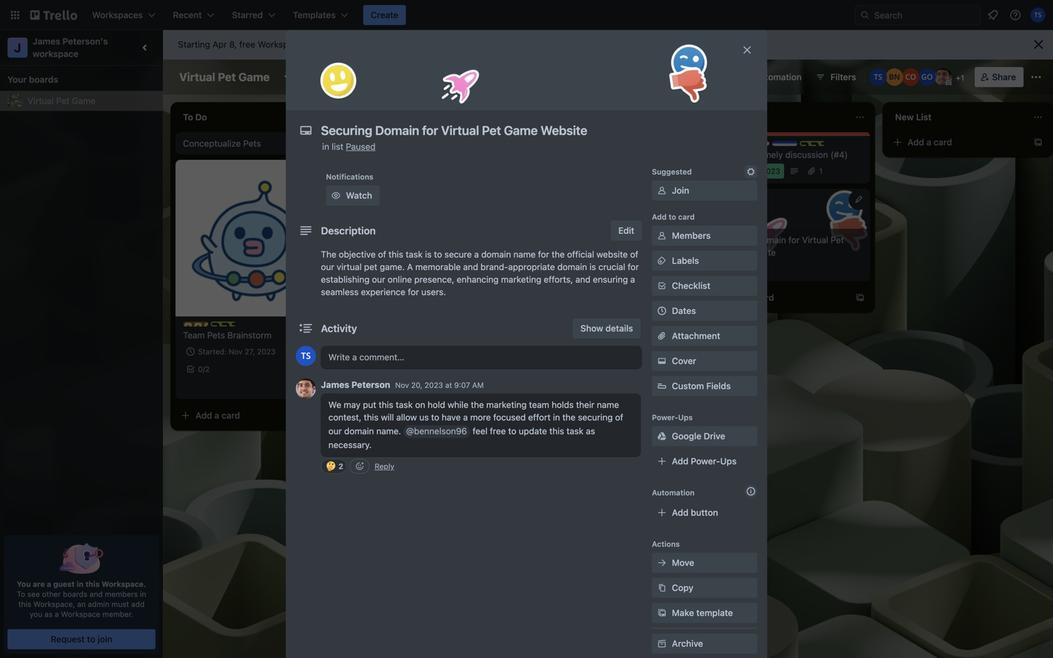 Task type: vqa. For each thing, say whether or not it's contained in the screenshot.
login inside CLICKING THIS BUTTON WILL GENERATE A .JSON FILE CONTAINING YOUR PERSONAL INFORMATION THAT'S STORED IN TRELLO. THIS INCLUDES LOGIN CREDENTIALS AND SETTINGS, PAID ACCOUNT INFORMATION, PROFILE DATA, AND BOARD AND WORKSPACE SETTINGS.
no



Task type: describe. For each thing, give the bounding box(es) containing it.
blocker for blocker fyi
[[758, 142, 785, 151]]

power- inside add power-ups link
[[691, 456, 721, 467]]

suggested
[[652, 167, 692, 176]]

apr
[[213, 39, 227, 50]]

securing
[[578, 412, 613, 423]]

cover link
[[652, 351, 758, 371]]

dates
[[672, 306, 696, 316]]

request
[[51, 634, 85, 645]]

2 horizontal spatial of
[[630, 249, 639, 260]]

peterson
[[352, 380, 390, 390]]

2023 inside nov 30, 2023 option
[[762, 167, 781, 176]]

Write a comment text field
[[321, 346, 642, 369]]

website
[[597, 249, 628, 260]]

nov 20, 2023 at 9:07 am link
[[395, 381, 484, 390]]

Nov 30, 2023 checkbox
[[717, 164, 784, 179]]

make template link
[[652, 603, 758, 623]]

automation inside automation button
[[754, 72, 802, 82]]

color: yellow, title: none image
[[183, 322, 208, 327]]

open information menu image
[[1010, 9, 1022, 21]]

activity
[[321, 323, 357, 335]]

create
[[371, 10, 399, 20]]

virtual pet game inside board name text field
[[179, 70, 270, 84]]

2 horizontal spatial and
[[576, 274, 591, 285]]

0 horizontal spatial 2
[[205, 365, 210, 374]]

blocker fyi
[[758, 142, 797, 151]]

0 horizontal spatial virtual pet game
[[28, 96, 96, 106]]

archive
[[672, 639, 703, 649]]

effort
[[528, 412, 551, 423]]

starting
[[178, 39, 210, 50]]

0 vertical spatial will
[[310, 39, 323, 50]]

blocker - timely discussion (#4)
[[717, 150, 848, 160]]

sm image for suggested
[[745, 166, 758, 178]]

create from template… image
[[855, 293, 865, 303]]

presence,
[[415, 274, 455, 285]]

-
[[750, 150, 754, 160]]

more
[[470, 412, 491, 423]]

tara schultz (taraschultz7) image
[[1031, 8, 1046, 23]]

efforts,
[[544, 274, 573, 285]]

watch button
[[326, 186, 380, 206]]

in left list
[[322, 141, 329, 152]]

to inside the objective of this task is to secure a domain name for the official website of our virtual pet game. a memorable and brand-appropriate domain is crucial for establishing our online presence, enhancing marketing efforts, and ensuring a seamless experience for users.
[[434, 249, 442, 260]]

edit card image
[[854, 194, 864, 204]]

labels link
[[652, 251, 758, 271]]

make
[[672, 608, 694, 618]]

sm image for labels
[[656, 255, 669, 267]]

you are a guest in this workspace. to see other boards and members in this workspace, an admin must add you as a workspace member.
[[17, 580, 146, 619]]

edit button
[[611, 221, 642, 241]]

feel free to update this task as necessary.
[[329, 426, 595, 450]]

this down put
[[364, 412, 379, 423]]

name.
[[377, 426, 401, 436]]

notifications
[[326, 172, 374, 181]]

will inside we may put this task on hold while the marketing team holds their name contest, this will allow us to have a more focused effort in the securing of our domain name.
[[381, 412, 394, 423]]

members link
[[652, 226, 758, 246]]

focused
[[494, 412, 526, 423]]

1 vertical spatial ups
[[678, 413, 693, 422]]

1 vertical spatial power-ups
[[652, 413, 693, 422]]

virtual inside the securing domain for virtual pet game website
[[802, 235, 829, 245]]

team
[[529, 400, 550, 410]]

seamless
[[321, 287, 359, 297]]

while
[[448, 400, 469, 410]]

virtual inside board name text field
[[179, 70, 215, 84]]

as inside you are a guest in this workspace. to see other boards and members in this workspace, an admin must add you as a workspace member.
[[45, 610, 53, 619]]

9:07
[[454, 381, 470, 390]]

@bennelson96
[[406, 426, 467, 436]]

to inside we may put this task on hold while the marketing team holds their name contest, this will allow us to have a more focused effort in the securing of our domain name.
[[431, 412, 440, 423]]

workspace inside you are a guest in this workspace. to see other boards and members in this workspace, an admin must add you as a workspace member.
[[61, 610, 100, 619]]

to
[[17, 590, 25, 599]]

share button
[[975, 67, 1024, 87]]

0 vertical spatial free
[[239, 39, 255, 50]]

for down online
[[408, 287, 419, 297]]

copy link
[[652, 578, 758, 598]]

see
[[27, 590, 40, 599]]

rocketship image
[[437, 63, 482, 108]]

fields
[[707, 381, 731, 391]]

add reaction image
[[350, 459, 370, 474]]

timely
[[757, 150, 783, 160]]

share
[[993, 72, 1017, 82]]

join link
[[652, 181, 758, 201]]

and inside you are a guest in this workspace. to see other boards and members in this workspace, an admin must add you as a workspace member.
[[90, 590, 103, 599]]

securing domain for virtual pet game website link
[[717, 234, 863, 259]]

custom fields button
[[652, 380, 758, 393]]

paused
[[346, 141, 376, 152]]

paused link
[[346, 141, 376, 152]]

visible
[[372, 72, 399, 82]]

starting apr 8, free workspaces will be limited to 10 collaborators.
[[178, 39, 445, 50]]

sm image for google drive
[[656, 430, 669, 443]]

10
[[378, 39, 387, 50]]

nov inside "james peterson nov 20, 2023 at 9:07 am"
[[395, 381, 409, 390]]

the objective of this task is to secure a domain name for the official website of our virtual pet game. a memorable and brand-appropriate domain is crucial for establishing our online presence, enhancing marketing efforts, and ensuring a seamless experience for users.
[[321, 249, 639, 297]]

laugh image
[[667, 40, 712, 85]]

1 vertical spatial the
[[471, 400, 484, 410]]

are
[[33, 580, 45, 589]]

us
[[419, 412, 429, 423]]

task
[[245, 322, 261, 331]]

of inside we may put this task on hold while the marketing team holds their name contest, this will allow us to have a more focused effort in the securing of our domain name.
[[615, 412, 624, 423]]

0 horizontal spatial of
[[378, 249, 386, 260]]

am
[[472, 381, 484, 390]]

0 vertical spatial our
[[321, 262, 334, 272]]

to left the 10
[[367, 39, 375, 50]]

make template
[[672, 608, 733, 618]]

0 horizontal spatial game
[[72, 96, 96, 106]]

blocker - timely discussion (#4) link
[[717, 149, 863, 161]]

watch
[[346, 190, 372, 201]]

2023 inside "james peterson nov 20, 2023 at 9:07 am"
[[425, 381, 443, 390]]

pet inside the securing domain for virtual pet game website
[[831, 235, 844, 245]]

this up admin
[[85, 580, 100, 589]]

2 vertical spatial ups
[[721, 456, 737, 467]]

pets for conceptualize
[[243, 138, 261, 149]]

1 horizontal spatial 2
[[339, 462, 343, 471]]

started: nov 27, 2023
[[198, 347, 276, 356]]

template
[[697, 608, 733, 618]]

experience
[[361, 287, 406, 297]]

move link
[[652, 553, 758, 573]]

domain inside we may put this task on hold while the marketing team holds their name contest, this will allow us to have a more focused effort in the securing of our domain name.
[[344, 426, 374, 436]]

primary element
[[0, 0, 1054, 30]]

game.
[[380, 262, 405, 272]]

1 vertical spatial our
[[372, 274, 386, 285]]

your boards
[[8, 74, 58, 85]]

27,
[[245, 347, 255, 356]]

1 horizontal spatial create from template… image
[[677, 166, 687, 176]]

actions
[[652, 540, 680, 549]]

show details link
[[573, 319, 641, 339]]

switch to… image
[[9, 9, 21, 21]]

update
[[519, 426, 547, 436]]

brainstorm
[[227, 330, 272, 341]]

checklist button
[[652, 276, 758, 296]]

labels
[[672, 256, 699, 266]]

search image
[[860, 10, 870, 20]]

the inside the objective of this task is to secure a domain name for the official website of our virtual pet game. a memorable and brand-appropriate domain is crucial for establishing our online presence, enhancing marketing efforts, and ensuring a seamless experience for users.
[[552, 249, 565, 260]]

0 horizontal spatial pet
[[56, 96, 70, 106]]

custom fields
[[672, 381, 731, 391]]

nov 30, 2023
[[732, 167, 781, 176]]

sm image for members
[[656, 230, 669, 242]]

sm image for watch
[[330, 189, 342, 202]]

a inside we may put this task on hold while the marketing team holds their name contest, this will allow us to have a more focused effort in the securing of our domain name.
[[463, 412, 468, 423]]

you
[[17, 580, 31, 589]]

for up appropriate
[[538, 249, 550, 260]]

in list paused
[[322, 141, 376, 152]]

ups inside "button"
[[710, 72, 727, 82]]

james for james peterson's workspace
[[33, 36, 60, 46]]

conceptualize
[[183, 138, 241, 149]]

color: bold lime, title: "team task" element
[[211, 322, 261, 331]]

/
[[203, 365, 205, 374]]

(#4)
[[831, 150, 848, 160]]

member.
[[102, 610, 133, 619]]

other
[[42, 590, 61, 599]]

virtual pet game link
[[28, 95, 156, 107]]

virtual
[[337, 262, 362, 272]]

pet
[[364, 262, 378, 272]]

2 horizontal spatial create from template… image
[[1034, 137, 1044, 147]]

blocker for blocker - timely discussion (#4)
[[717, 150, 748, 160]]

we
[[329, 400, 342, 410]]



Task type: locate. For each thing, give the bounding box(es) containing it.
official
[[567, 249, 594, 260]]

0 vertical spatial automation
[[754, 72, 802, 82]]

crucial
[[599, 262, 626, 272]]

sm image inside move link
[[656, 557, 669, 569]]

is down official
[[590, 262, 596, 272]]

1 vertical spatial 2
[[339, 462, 343, 471]]

1 vertical spatial automation
[[652, 489, 695, 497]]

your boards with 1 items element
[[8, 72, 149, 87]]

pets
[[243, 138, 261, 149], [207, 330, 225, 341]]

task inside we may put this task on hold while the marketing team holds their name contest, this will allow us to have a more focused effort in the securing of our domain name.
[[396, 400, 413, 410]]

james
[[33, 36, 60, 46], [321, 380, 349, 390]]

for inside the securing domain for virtual pet game website
[[789, 235, 800, 245]]

2 vertical spatial 2023
[[425, 381, 443, 390]]

2 vertical spatial domain
[[344, 426, 374, 436]]

0 horizontal spatial workspace
[[61, 610, 100, 619]]

customize views image
[[468, 71, 481, 83]]

boards inside you are a guest in this workspace. to see other boards and members in this workspace, an admin must add you as a workspace member.
[[63, 590, 87, 599]]

as inside "feel free to update this task as necessary."
[[586, 426, 595, 436]]

workspace
[[324, 72, 370, 82], [61, 610, 100, 619]]

1 vertical spatial boards
[[63, 590, 87, 599]]

1 horizontal spatial game
[[239, 70, 270, 84]]

be
[[325, 39, 335, 50]]

name up securing
[[597, 400, 619, 410]]

1 vertical spatial tara schultz (taraschultz7) image
[[296, 346, 316, 366]]

name up appropriate
[[514, 249, 536, 260]]

virtual pet game down your boards with 1 items element
[[28, 96, 96, 106]]

sm image inside archive link
[[656, 638, 669, 650]]

workspace down limited
[[324, 72, 370, 82]]

0 horizontal spatial virtual
[[28, 96, 54, 106]]

this down effort
[[550, 426, 564, 436]]

0 vertical spatial domain
[[482, 249, 511, 260]]

0 horizontal spatial team
[[183, 330, 205, 341]]

domain down official
[[558, 262, 587, 272]]

game down your boards with 1 items element
[[72, 96, 96, 106]]

will left be
[[310, 39, 323, 50]]

virtual down your boards
[[28, 96, 54, 106]]

2023 down 'timely'
[[762, 167, 781, 176]]

name inside the objective of this task is to secure a domain name for the official website of our virtual pet game. a memorable and brand-appropriate domain is crucial for establishing our online presence, enhancing marketing efforts, and ensuring a seamless experience for users.
[[514, 249, 536, 260]]

game inside the securing domain for virtual pet game website
[[717, 247, 741, 258]]

Board name text field
[[173, 67, 276, 87]]

james up we
[[321, 380, 349, 390]]

team down 'color: yellow, title: none' image
[[183, 330, 205, 341]]

establishing
[[321, 274, 370, 285]]

star or unstar board image
[[284, 72, 294, 82]]

8,
[[229, 39, 237, 50]]

to inside request to join button
[[87, 634, 95, 645]]

sm image
[[745, 166, 758, 178], [656, 184, 669, 197], [656, 230, 669, 242], [656, 355, 669, 368], [656, 557, 669, 569], [656, 638, 669, 650]]

1 vertical spatial game
[[72, 96, 96, 106]]

tara schultz (taraschultz7) image left christina overa (christinaovera) icon
[[870, 68, 887, 86]]

sm image left make
[[656, 607, 669, 620]]

1 horizontal spatial 2023
[[425, 381, 443, 390]]

add a card
[[374, 137, 418, 147], [908, 137, 953, 147], [730, 293, 774, 303], [196, 410, 240, 421]]

james peterson's workspace
[[33, 36, 110, 59]]

1 vertical spatial pet
[[56, 96, 70, 106]]

name
[[514, 249, 536, 260], [597, 400, 619, 410]]

will
[[310, 39, 323, 50], [381, 412, 394, 423]]

task up allow
[[396, 400, 413, 410]]

0 horizontal spatial pets
[[207, 330, 225, 341]]

0 vertical spatial james
[[33, 36, 60, 46]]

1 horizontal spatial pets
[[243, 138, 261, 149]]

1 vertical spatial 2023
[[257, 347, 276, 356]]

pets for team
[[207, 330, 225, 341]]

2 vertical spatial our
[[329, 426, 342, 436]]

pets right conceptualize
[[243, 138, 261, 149]]

nov left 27,
[[229, 347, 243, 356]]

ensuring
[[593, 274, 628, 285]]

name inside we may put this task on hold while the marketing team holds their name contest, this will allow us to have a more focused effort in the securing of our domain name.
[[597, 400, 619, 410]]

power-
[[681, 72, 710, 82], [652, 413, 678, 422], [691, 456, 721, 467]]

0 vertical spatial marketing
[[501, 274, 542, 285]]

our
[[321, 262, 334, 272], [372, 274, 386, 285], [329, 426, 342, 436]]

blocker inside blocker - timely discussion (#4) link
[[717, 150, 748, 160]]

1 vertical spatial name
[[597, 400, 619, 410]]

on
[[415, 400, 425, 410]]

conceptualize pets
[[183, 138, 261, 149]]

+
[[956, 73, 961, 82]]

task for on
[[396, 400, 413, 410]]

1 down the website
[[750, 265, 754, 273]]

smile image
[[315, 58, 361, 104]]

game down securing
[[717, 247, 741, 258]]

0 horizontal spatial automation
[[652, 489, 695, 497]]

pet inside board name text field
[[218, 70, 236, 84]]

of right website at the right top of the page
[[630, 249, 639, 260]]

pet
[[218, 70, 236, 84], [56, 96, 70, 106], [831, 235, 844, 245]]

nov left 20,
[[395, 381, 409, 390]]

2 vertical spatial nov
[[395, 381, 409, 390]]

1 vertical spatial as
[[45, 610, 53, 619]]

sm image inside the join "link"
[[656, 184, 669, 197]]

None text field
[[315, 119, 729, 142]]

1 horizontal spatial name
[[597, 400, 619, 410]]

tara schultz (taraschultz7) image
[[870, 68, 887, 86], [296, 346, 316, 366]]

sm image right power-ups "button"
[[737, 67, 754, 85]]

domain
[[756, 235, 786, 245]]

1 vertical spatial workspace
[[61, 610, 100, 619]]

attachment button
[[652, 326, 758, 346]]

sm image
[[737, 67, 754, 85], [330, 189, 342, 202], [656, 255, 669, 267], [656, 430, 669, 443], [656, 582, 669, 595], [656, 607, 669, 620]]

sm image left cover
[[656, 355, 669, 368]]

add
[[131, 600, 145, 609]]

sm image inside cover link
[[656, 355, 669, 368]]

sm image inside the copy link
[[656, 582, 669, 595]]

0 vertical spatial power-ups
[[681, 72, 727, 82]]

2 vertical spatial virtual
[[802, 235, 829, 245]]

will up name.
[[381, 412, 394, 423]]

2023 left at at the bottom left
[[425, 381, 443, 390]]

this right put
[[379, 400, 394, 410]]

sm image for move
[[656, 557, 669, 569]]

nov left 30, at the right top
[[732, 167, 746, 176]]

sm image left labels
[[656, 255, 669, 267]]

must
[[112, 600, 129, 609]]

james inside james peterson's workspace
[[33, 36, 60, 46]]

1 down team pets brainstorm link
[[315, 347, 318, 356]]

workspace down an
[[61, 610, 100, 619]]

0 notifications image
[[986, 8, 1001, 23]]

virtual
[[179, 70, 215, 84], [28, 96, 54, 106], [802, 235, 829, 245]]

ups
[[710, 72, 727, 82], [678, 413, 693, 422], [721, 456, 737, 467]]

domain
[[482, 249, 511, 260], [558, 262, 587, 272], [344, 426, 374, 436]]

1 vertical spatial james
[[321, 380, 349, 390]]

sm image left watch
[[330, 189, 342, 202]]

2 vertical spatial task
[[567, 426, 584, 436]]

to inside "feel free to update this task as necessary."
[[509, 426, 517, 436]]

ben nelson (bennelson96) image
[[886, 68, 904, 86]]

the down holds
[[563, 412, 576, 423]]

color: bold lime, title: none image
[[800, 141, 825, 146]]

power- inside power-ups "button"
[[681, 72, 710, 82]]

free inside "feel free to update this task as necessary."
[[490, 426, 506, 436]]

christina overa (christinaovera) image
[[902, 68, 920, 86]]

of right securing
[[615, 412, 624, 423]]

users.
[[422, 287, 446, 297]]

at
[[445, 381, 452, 390]]

sm image inside automation button
[[737, 67, 754, 85]]

ups left automation button on the top of the page
[[710, 72, 727, 82]]

sm image for cover
[[656, 355, 669, 368]]

marketing down appropriate
[[501, 274, 542, 285]]

nov
[[732, 167, 746, 176], [229, 347, 243, 356], [395, 381, 409, 390]]

collaborators.
[[390, 39, 445, 50]]

team for team pets brainstorm
[[183, 330, 205, 341]]

our inside we may put this task on hold while the marketing team holds their name contest, this will allow us to have a more focused effort in the securing of our domain name.
[[329, 426, 342, 436]]

2 horizontal spatial virtual
[[802, 235, 829, 245]]

0 vertical spatial tara schultz (taraschultz7) image
[[870, 68, 887, 86]]

sm image for make template
[[656, 607, 669, 620]]

ups up google
[[678, 413, 693, 422]]

james up workspace
[[33, 36, 60, 46]]

0 vertical spatial ups
[[710, 72, 727, 82]]

workspace visible
[[324, 72, 399, 82]]

1 vertical spatial task
[[396, 400, 413, 410]]

0 vertical spatial is
[[425, 249, 432, 260]]

1 horizontal spatial tara schultz (taraschultz7) image
[[870, 68, 887, 86]]

1 horizontal spatial virtual
[[179, 70, 215, 84]]

and right efforts,
[[576, 274, 591, 285]]

is up memorable
[[425, 249, 432, 260]]

to up memorable
[[434, 249, 442, 260]]

sm image inside members link
[[656, 230, 669, 242]]

add to card
[[652, 213, 695, 221]]

for right crucial
[[628, 262, 639, 272]]

conceptualize pets link
[[183, 137, 329, 150]]

1 horizontal spatial nov
[[395, 381, 409, 390]]

this inside the objective of this task is to secure a domain name for the official website of our virtual pet game. a memorable and brand-appropriate domain is crucial for establishing our online presence, enhancing marketing efforts, and ensuring a seamless experience for users.
[[389, 249, 403, 260]]

virtual down starting
[[179, 70, 215, 84]]

securing domain for virtual pet game website
[[717, 235, 844, 258]]

team left task
[[223, 322, 243, 331]]

1 horizontal spatial free
[[490, 426, 506, 436]]

team for team task
[[223, 322, 243, 331]]

add power-ups
[[672, 456, 737, 467]]

2 horizontal spatial pet
[[831, 235, 844, 245]]

thumbsdown image
[[666, 63, 712, 108]]

ups down drive
[[721, 456, 737, 467]]

sm image left join
[[656, 184, 669, 197]]

the left official
[[552, 249, 565, 260]]

2 vertical spatial the
[[563, 412, 576, 423]]

this down to
[[18, 600, 31, 609]]

sm image down '-'
[[745, 166, 758, 178]]

james peterson (jamespeterson93) image
[[296, 379, 316, 399], [316, 379, 331, 394]]

google drive
[[672, 431, 726, 442]]

0 vertical spatial 2023
[[762, 167, 781, 176]]

automation up add button
[[652, 489, 695, 497]]

peterson's
[[63, 36, 108, 46]]

task inside the objective of this task is to secure a domain name for the official website of our virtual pet game. a memorable and brand-appropriate domain is crucial for establishing our online presence, enhancing marketing efforts, and ensuring a seamless experience for users.
[[406, 249, 423, 260]]

2 left add reaction image
[[339, 462, 343, 471]]

0 vertical spatial game
[[239, 70, 270, 84]]

and up enhancing
[[463, 262, 478, 272]]

free
[[239, 39, 255, 50], [490, 426, 506, 436]]

0 horizontal spatial create from template… image
[[321, 411, 331, 421]]

objective
[[339, 249, 376, 260]]

2 right 0
[[205, 365, 210, 374]]

domain up necessary.
[[344, 426, 374, 436]]

may
[[344, 400, 361, 410]]

online
[[388, 274, 412, 285]]

in inside we may put this task on hold while the marketing team holds their name contest, this will allow us to have a more focused effort in the securing of our domain name.
[[553, 412, 560, 423]]

cover
[[672, 356, 697, 366]]

0 horizontal spatial 2023
[[257, 347, 276, 356]]

nov inside option
[[732, 167, 746, 176]]

the up the more
[[471, 400, 484, 410]]

show menu image
[[1030, 71, 1043, 83]]

1 horizontal spatial will
[[381, 412, 394, 423]]

0 vertical spatial as
[[586, 426, 595, 436]]

1 vertical spatial free
[[490, 426, 506, 436]]

our down the
[[321, 262, 334, 272]]

color: red, title: "blocker" element
[[745, 141, 785, 151]]

power-ups
[[681, 72, 727, 82], [652, 413, 693, 422]]

of up game.
[[378, 249, 386, 260]]

game inside board name text field
[[239, 70, 270, 84]]

for right domain
[[789, 235, 800, 245]]

power-ups inside power-ups "button"
[[681, 72, 727, 82]]

details
[[606, 323, 633, 334]]

sm image left "archive"
[[656, 638, 669, 650]]

0 vertical spatial boards
[[29, 74, 58, 85]]

0 horizontal spatial nov
[[229, 347, 243, 356]]

sm image inside the labels link
[[656, 255, 669, 267]]

free right feel
[[490, 426, 506, 436]]

to up members
[[669, 213, 677, 221]]

holds
[[552, 400, 574, 410]]

add inside button
[[672, 508, 689, 518]]

sm image for copy
[[656, 582, 669, 595]]

sm image inside watch button
[[330, 189, 342, 202]]

0 vertical spatial the
[[552, 249, 565, 260]]

dates button
[[652, 301, 758, 321]]

2 vertical spatial create from template… image
[[321, 411, 331, 421]]

0 vertical spatial name
[[514, 249, 536, 260]]

in right guest
[[77, 580, 83, 589]]

copy
[[672, 583, 694, 593]]

sm image for join
[[656, 184, 669, 197]]

1 vertical spatial pets
[[207, 330, 225, 341]]

sm image for archive
[[656, 638, 669, 650]]

task down securing
[[567, 426, 584, 436]]

our down contest,
[[329, 426, 342, 436]]

2 horizontal spatial domain
[[558, 262, 587, 272]]

as
[[586, 426, 595, 436], [45, 610, 53, 619]]

1 horizontal spatial domain
[[482, 249, 511, 260]]

blocker
[[758, 142, 785, 151], [717, 150, 748, 160]]

to right us
[[431, 412, 440, 423]]

fyi
[[785, 142, 797, 151]]

+ 1
[[956, 73, 965, 82]]

as down securing
[[586, 426, 595, 436]]

1 down discussion in the top right of the page
[[820, 167, 823, 176]]

allow
[[396, 412, 417, 423]]

sm image for automation
[[737, 67, 754, 85]]

0 horizontal spatial as
[[45, 610, 53, 619]]

2 horizontal spatial game
[[717, 247, 741, 258]]

1 vertical spatial is
[[590, 262, 596, 272]]

1 vertical spatial and
[[576, 274, 591, 285]]

0 vertical spatial workspace
[[324, 72, 370, 82]]

this inside "feel free to update this task as necessary."
[[550, 426, 564, 436]]

sm image down add to card
[[656, 230, 669, 242]]

game left star or unstar board "image"
[[239, 70, 270, 84]]

task up a
[[406, 249, 423, 260]]

1 horizontal spatial as
[[586, 426, 595, 436]]

as down workspace,
[[45, 610, 53, 619]]

0 horizontal spatial blocker
[[717, 150, 748, 160]]

color: blue, title: "fyi" element
[[773, 141, 798, 151]]

domain up brand-
[[482, 249, 511, 260]]

0 vertical spatial task
[[406, 249, 423, 260]]

0 vertical spatial virtual
[[179, 70, 215, 84]]

filters
[[831, 72, 857, 82]]

a
[[407, 262, 413, 272]]

in down holds
[[553, 412, 560, 423]]

workspace.
[[102, 580, 146, 589]]

your
[[8, 74, 27, 85]]

our up experience
[[372, 274, 386, 285]]

0 vertical spatial 2
[[205, 365, 210, 374]]

create from template… image
[[1034, 137, 1044, 147], [677, 166, 687, 176], [321, 411, 331, 421]]

1 horizontal spatial pet
[[218, 70, 236, 84]]

sm image inside make template link
[[656, 607, 669, 620]]

0 vertical spatial pets
[[243, 138, 261, 149]]

j
[[14, 40, 21, 55]]

1 horizontal spatial is
[[590, 262, 596, 272]]

automation left filters button
[[754, 72, 802, 82]]

reply link
[[375, 462, 395, 471]]

james for james peterson nov 20, 2023 at 9:07 am
[[321, 380, 349, 390]]

gary orlando (garyorlando) image
[[919, 68, 936, 86]]

move
[[672, 558, 695, 568]]

0 vertical spatial pet
[[218, 70, 236, 84]]

2 vertical spatial and
[[90, 590, 103, 599]]

drive
[[704, 431, 726, 442]]

sm image left google
[[656, 430, 669, 443]]

team inside 'element'
[[223, 322, 243, 331]]

2 vertical spatial pet
[[831, 235, 844, 245]]

and up admin
[[90, 590, 103, 599]]

sm image down actions
[[656, 557, 669, 569]]

to left the join
[[87, 634, 95, 645]]

0 horizontal spatial james
[[33, 36, 60, 46]]

workspace,
[[33, 600, 75, 609]]

0 horizontal spatial will
[[310, 39, 323, 50]]

to down focused
[[509, 426, 517, 436]]

1 horizontal spatial of
[[615, 412, 624, 423]]

1 horizontal spatial and
[[463, 262, 478, 272]]

1 vertical spatial create from template… image
[[677, 166, 687, 176]]

hold
[[428, 400, 445, 410]]

james peterson nov 20, 2023 at 9:07 am
[[321, 380, 484, 390]]

virtual pet game down apr
[[179, 70, 270, 84]]

1 horizontal spatial virtual pet game
[[179, 70, 270, 84]]

boards right your
[[29, 74, 58, 85]]

0 vertical spatial nov
[[732, 167, 746, 176]]

you
[[30, 610, 42, 619]]

marketing inside we may put this task on hold while the marketing team holds their name contest, this will allow us to have a more focused effort in the securing of our domain name.
[[487, 400, 527, 410]]

marketing up focused
[[487, 400, 527, 410]]

archive link
[[652, 634, 758, 654]]

1 right james peterson (jamespeterson93) icon
[[961, 73, 965, 82]]

0 horizontal spatial domain
[[344, 426, 374, 436]]

1 vertical spatial nov
[[229, 347, 243, 356]]

pets up started:
[[207, 330, 225, 341]]

discussion
[[786, 150, 829, 160]]

james peterson (jamespeterson93) image
[[935, 68, 952, 86]]

20,
[[411, 381, 423, 390]]

workspace inside button
[[324, 72, 370, 82]]

2023 right 27,
[[257, 347, 276, 356]]

memorable
[[416, 262, 461, 272]]

marketing inside the objective of this task is to secure a domain name for the official website of our virtual pet game. a memorable and brand-appropriate domain is crucial for establishing our online presence, enhancing marketing efforts, and ensuring a seamless experience for users.
[[501, 274, 542, 285]]

sm image left copy
[[656, 582, 669, 595]]

task inside "feel free to update this task as necessary."
[[567, 426, 584, 436]]

team task
[[223, 322, 261, 331]]

button
[[691, 508, 718, 518]]

this up game.
[[389, 249, 403, 260]]

in up add
[[140, 590, 146, 599]]

1 vertical spatial will
[[381, 412, 394, 423]]

0 vertical spatial power-
[[681, 72, 710, 82]]

1 vertical spatial power-
[[652, 413, 678, 422]]

filters button
[[812, 67, 860, 87]]

free right 8,
[[239, 39, 255, 50]]

Search field
[[870, 6, 980, 24]]

boards up an
[[63, 590, 87, 599]]

is
[[425, 249, 432, 260], [590, 262, 596, 272]]

an
[[77, 600, 86, 609]]

1 horizontal spatial team
[[223, 322, 243, 331]]

task for is
[[406, 249, 423, 260]]

tara schultz (taraschultz7) image down team pets brainstorm link
[[296, 346, 316, 366]]

1
[[961, 73, 965, 82], [820, 167, 823, 176], [750, 265, 754, 273], [315, 347, 318, 356]]

1 vertical spatial domain
[[558, 262, 587, 272]]

2 horizontal spatial nov
[[732, 167, 746, 176]]

virtual right domain
[[802, 235, 829, 245]]

0 horizontal spatial free
[[239, 39, 255, 50]]

0 horizontal spatial and
[[90, 590, 103, 599]]

enhancing
[[457, 274, 499, 285]]



